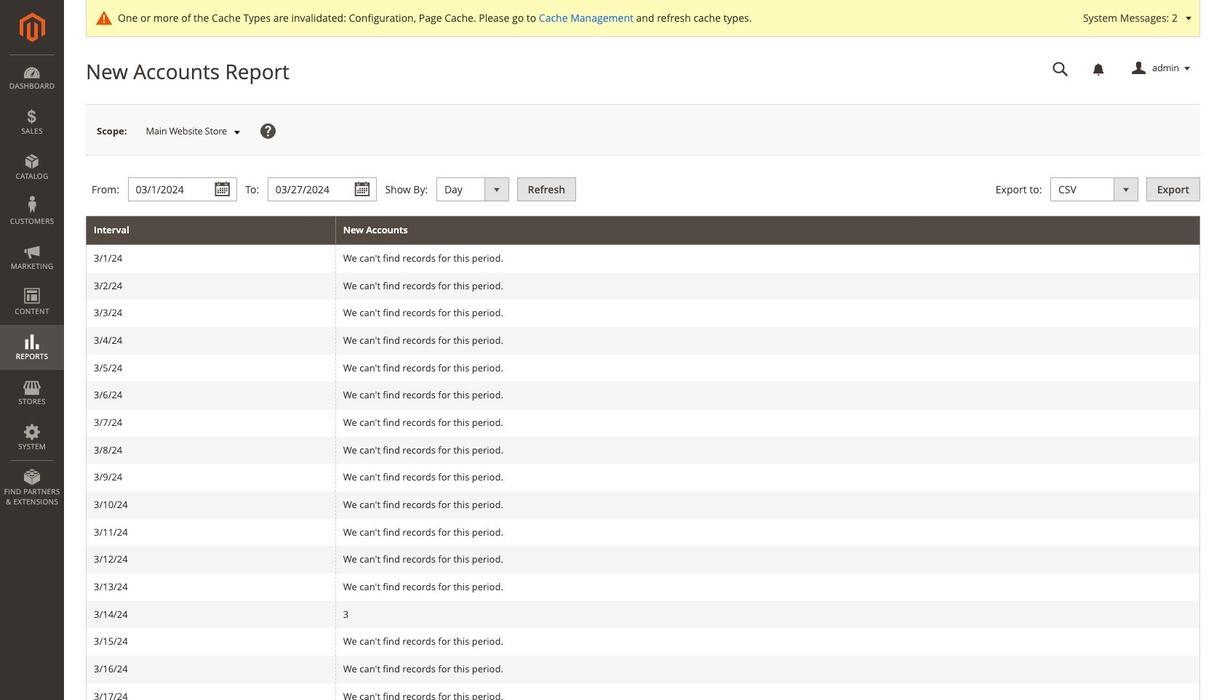 Task type: locate. For each thing, give the bounding box(es) containing it.
None text field
[[1043, 56, 1079, 82], [128, 178, 237, 202], [268, 178, 377, 202], [1043, 56, 1079, 82], [128, 178, 237, 202], [268, 178, 377, 202]]

magento admin panel image
[[19, 12, 45, 42]]

menu bar
[[0, 55, 64, 515]]



